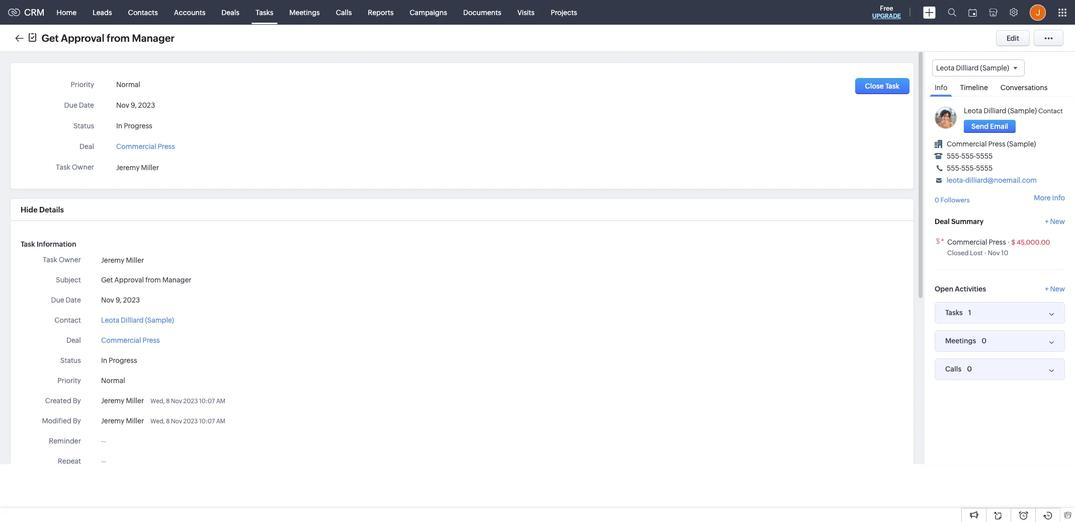 Task type: vqa. For each thing, say whether or not it's contained in the screenshot.


Task type: describe. For each thing, give the bounding box(es) containing it.
free upgrade
[[873, 5, 902, 20]]

0 vertical spatial commercial press
[[116, 142, 175, 151]]

1 vertical spatial info
[[1053, 194, 1066, 202]]

hide details link
[[21, 205, 64, 214]]

deal summary
[[935, 217, 984, 225]]

edit
[[1007, 34, 1020, 42]]

visits link
[[510, 0, 543, 24]]

am for modified by
[[216, 418, 226, 425]]

0 vertical spatial commercial press link
[[116, 139, 175, 151]]

create menu image
[[924, 6, 936, 18]]

activities
[[956, 285, 987, 293]]

commercial for commercial press (sample) link
[[948, 140, 988, 148]]

1 horizontal spatial tasks
[[946, 309, 964, 317]]

documents
[[464, 8, 502, 16]]

profile element
[[1025, 0, 1053, 24]]

close task
[[866, 82, 900, 90]]

deals link
[[214, 0, 248, 24]]

wed, 8 nov 2023 10:07 am for modified by
[[151, 418, 226, 425]]

press for bottommost commercial press link
[[143, 336, 160, 344]]

closed
[[948, 249, 969, 257]]

0 vertical spatial from
[[107, 32, 130, 44]]

reports link
[[360, 0, 402, 24]]

deals
[[222, 8, 240, 16]]

open
[[935, 285, 954, 293]]

commercial press · $ 45,000.00 closed lost · nov 10
[[948, 238, 1051, 257]]

0 horizontal spatial 9,
[[116, 296, 122, 304]]

followers
[[941, 196, 971, 204]]

task information
[[21, 240, 76, 248]]

0 vertical spatial owner
[[72, 163, 94, 171]]

timeline
[[961, 84, 989, 92]]

0 vertical spatial get approval from manager
[[41, 32, 175, 44]]

hide
[[21, 205, 38, 214]]

1 vertical spatial commercial press link
[[948, 238, 1007, 246]]

0 vertical spatial deal
[[80, 142, 94, 151]]

0 horizontal spatial tasks
[[256, 8, 274, 16]]

leota-dilliard@noemail.com
[[948, 176, 1038, 184]]

reminder
[[49, 437, 81, 445]]

1 vertical spatial priority
[[58, 377, 81, 385]]

campaigns
[[410, 8, 447, 16]]

leota dilliard (sample) inside field
[[937, 64, 1010, 72]]

leota-dilliard@noemail.com link
[[948, 176, 1038, 184]]

calls link
[[328, 0, 360, 24]]

0 vertical spatial task owner
[[56, 163, 94, 171]]

visits
[[518, 8, 535, 16]]

leota dilliard (sample) contact
[[965, 107, 1064, 115]]

upgrade
[[873, 13, 902, 20]]

0 for meetings
[[982, 337, 987, 345]]

1 + new from the top
[[1046, 217, 1066, 225]]

1 vertical spatial approval
[[114, 276, 144, 284]]

2 new from the top
[[1051, 285, 1066, 293]]

1 vertical spatial ·
[[985, 249, 987, 257]]

search element
[[942, 0, 963, 25]]

2 555-555-5555 from the top
[[948, 164, 993, 172]]

by for created by
[[73, 397, 81, 405]]

conversations link
[[996, 77, 1053, 96]]

0 vertical spatial normal
[[116, 81, 140, 89]]

0 horizontal spatial leota
[[101, 316, 119, 324]]

commercial for bottommost commercial press link
[[101, 336, 141, 344]]

0 vertical spatial date
[[79, 101, 94, 109]]

close
[[866, 82, 885, 90]]

crm
[[24, 7, 45, 18]]

0 horizontal spatial info
[[935, 84, 948, 92]]

subject
[[56, 276, 81, 284]]

0 vertical spatial in progress
[[116, 122, 152, 130]]

1 vertical spatial nov 9, 2023
[[101, 296, 140, 304]]

contacts
[[128, 8, 158, 16]]

nov inside commercial press · $ 45,000.00 closed lost · nov 10
[[989, 249, 1001, 257]]

documents link
[[456, 0, 510, 24]]

(sample) inside field
[[981, 64, 1010, 72]]

0 horizontal spatial dilliard
[[121, 316, 144, 324]]

task up details
[[56, 163, 70, 171]]

commercial press (sample) link
[[948, 140, 1037, 148]]

calendar image
[[969, 8, 978, 16]]

45,000.00
[[1018, 238, 1051, 246]]

wed, for created by
[[151, 398, 165, 405]]

press for commercial press (sample) link
[[989, 140, 1006, 148]]

home link
[[49, 0, 85, 24]]

search image
[[949, 8, 957, 17]]

1 vertical spatial progress
[[109, 356, 137, 365]]

timeline link
[[956, 77, 994, 96]]

commercial inside commercial press · $ 45,000.00 closed lost · nov 10
[[948, 238, 988, 246]]

info link
[[930, 77, 953, 97]]

created by
[[45, 397, 81, 405]]

1 vertical spatial commercial press
[[101, 336, 160, 344]]

2 + from the top
[[1046, 285, 1050, 293]]

1 horizontal spatial get
[[101, 276, 113, 284]]

projects link
[[543, 0, 586, 24]]

more info link
[[1035, 194, 1066, 202]]

reports
[[368, 8, 394, 16]]

by for modified by
[[73, 417, 81, 425]]

repeat
[[58, 457, 81, 465]]

1 vertical spatial in
[[101, 356, 107, 365]]

hide details
[[21, 205, 64, 214]]

information
[[37, 240, 76, 248]]

modified
[[42, 417, 71, 425]]

0 vertical spatial status
[[73, 122, 94, 130]]

0 followers
[[935, 196, 971, 204]]

wed, 8 nov 2023 10:07 am for created by
[[151, 398, 226, 405]]

campaigns link
[[402, 0, 456, 24]]

press inside commercial press · $ 45,000.00 closed lost · nov 10
[[990, 238, 1007, 246]]

edit button
[[997, 30, 1031, 46]]

accounts
[[174, 8, 206, 16]]

1 555-555-5555 from the top
[[948, 152, 993, 160]]

wed, for modified by
[[151, 418, 165, 425]]

open activities
[[935, 285, 987, 293]]



Task type: locate. For each thing, give the bounding box(es) containing it.
0 horizontal spatial ·
[[985, 249, 987, 257]]

0 vertical spatial 0
[[935, 196, 940, 204]]

tasks left 1
[[946, 309, 964, 317]]

+ down more info
[[1046, 217, 1050, 225]]

1 new from the top
[[1051, 217, 1066, 225]]

by right created
[[73, 397, 81, 405]]

task left information
[[21, 240, 35, 248]]

contact down conversations
[[1039, 107, 1064, 115]]

dilliard inside leota dilliard (sample) field
[[957, 64, 980, 72]]

1 vertical spatial owner
[[59, 256, 81, 264]]

crm link
[[8, 7, 45, 18]]

created
[[45, 397, 71, 405]]

1 vertical spatial meetings
[[946, 337, 977, 345]]

2 vertical spatial deal
[[66, 336, 81, 344]]

1 horizontal spatial leota dilliard (sample) link
[[965, 107, 1038, 115]]

1 vertical spatial date
[[66, 296, 81, 304]]

1 horizontal spatial ·
[[1008, 238, 1011, 246]]

leota inside leota dilliard (sample) field
[[937, 64, 955, 72]]

+ new
[[1046, 217, 1066, 225], [1046, 285, 1066, 293]]

$
[[1012, 238, 1016, 246]]

due date
[[64, 101, 94, 109], [51, 296, 81, 304]]

meetings
[[290, 8, 320, 16], [946, 337, 977, 345]]

free
[[881, 5, 894, 12]]

more
[[1035, 194, 1052, 202]]

0 horizontal spatial in
[[101, 356, 107, 365]]

1 vertical spatial am
[[216, 418, 226, 425]]

am
[[216, 398, 226, 405], [216, 418, 226, 425]]

commercial press (sample)
[[948, 140, 1037, 148]]

1 vertical spatial dilliard
[[984, 107, 1007, 115]]

1 vertical spatial leota dilliard (sample) link
[[101, 315, 174, 326]]

· right lost
[[985, 249, 987, 257]]

0 vertical spatial wed,
[[151, 398, 165, 405]]

1 vertical spatial wed,
[[151, 418, 165, 425]]

create menu element
[[918, 0, 942, 24]]

0 vertical spatial 5555
[[977, 152, 993, 160]]

10:07 for created by
[[199, 398, 215, 405]]

0 horizontal spatial contact
[[55, 316, 81, 324]]

meetings down 1
[[946, 337, 977, 345]]

555-555-5555 up leota-
[[948, 164, 993, 172]]

modified by
[[42, 417, 81, 425]]

status
[[73, 122, 94, 130], [60, 356, 81, 365]]

0 vertical spatial due
[[64, 101, 77, 109]]

2 horizontal spatial 0
[[982, 337, 987, 345]]

+
[[1046, 217, 1050, 225], [1046, 285, 1050, 293]]

date
[[79, 101, 94, 109], [66, 296, 81, 304]]

0 vertical spatial tasks
[[256, 8, 274, 16]]

0
[[935, 196, 940, 204], [982, 337, 987, 345], [968, 365, 973, 373]]

0 vertical spatial by
[[73, 397, 81, 405]]

· left "$"
[[1008, 238, 1011, 246]]

1 8 from the top
[[166, 398, 170, 405]]

0 vertical spatial calls
[[336, 8, 352, 16]]

manager
[[132, 32, 175, 44], [163, 276, 192, 284]]

0 horizontal spatial from
[[107, 32, 130, 44]]

2 8 from the top
[[166, 418, 170, 425]]

1 vertical spatial +
[[1046, 285, 1050, 293]]

task
[[886, 82, 900, 90], [56, 163, 70, 171], [21, 240, 35, 248], [43, 256, 57, 264]]

1 vertical spatial leota dilliard (sample)
[[101, 316, 174, 324]]

555-555-5555
[[948, 152, 993, 160], [948, 164, 993, 172]]

1 vertical spatial due
[[51, 296, 64, 304]]

0 horizontal spatial leota dilliard (sample) link
[[101, 315, 174, 326]]

0 vertical spatial progress
[[124, 122, 152, 130]]

1 vertical spatial 10:07
[[199, 418, 215, 425]]

1 vertical spatial get approval from manager
[[101, 276, 192, 284]]

profile image
[[1031, 4, 1047, 20]]

info
[[935, 84, 948, 92], [1053, 194, 1066, 202]]

owner
[[72, 163, 94, 171], [59, 256, 81, 264]]

10:07 for modified by
[[199, 418, 215, 425]]

2 vertical spatial commercial press link
[[101, 335, 160, 346]]

1 vertical spatial + new
[[1046, 285, 1066, 293]]

0 vertical spatial 10:07
[[199, 398, 215, 405]]

0 vertical spatial leota dilliard (sample)
[[937, 64, 1010, 72]]

1 horizontal spatial 9,
[[131, 101, 137, 109]]

0 horizontal spatial approval
[[61, 32, 105, 44]]

leota
[[937, 64, 955, 72], [965, 107, 983, 115], [101, 316, 119, 324]]

2 am from the top
[[216, 418, 226, 425]]

0 vertical spatial 8
[[166, 398, 170, 405]]

·
[[1008, 238, 1011, 246], [985, 249, 987, 257]]

1 horizontal spatial contact
[[1039, 107, 1064, 115]]

2 wed, from the top
[[151, 418, 165, 425]]

555-555-5555 down commercial press (sample) link
[[948, 152, 993, 160]]

8 for created by
[[166, 398, 170, 405]]

approval
[[61, 32, 105, 44], [114, 276, 144, 284]]

Leota Dilliard (Sample) field
[[933, 59, 1026, 77]]

1 horizontal spatial leota dilliard (sample)
[[937, 64, 1010, 72]]

by
[[73, 397, 81, 405], [73, 417, 81, 425]]

new inside + new link
[[1051, 217, 1066, 225]]

0 vertical spatial +
[[1046, 217, 1050, 225]]

0 vertical spatial 9,
[[131, 101, 137, 109]]

0 vertical spatial meetings
[[290, 8, 320, 16]]

1 vertical spatial leota
[[965, 107, 983, 115]]

summary
[[952, 217, 984, 225]]

1 vertical spatial 8
[[166, 418, 170, 425]]

5555 down commercial press (sample) link
[[977, 152, 993, 160]]

None button
[[965, 120, 1017, 133]]

task owner up details
[[56, 163, 94, 171]]

2 5555 from the top
[[977, 164, 993, 172]]

8
[[166, 398, 170, 405], [166, 418, 170, 425]]

lost
[[971, 249, 984, 257]]

contact inside leota dilliard (sample) contact
[[1039, 107, 1064, 115]]

contact down subject
[[55, 316, 81, 324]]

1 vertical spatial status
[[60, 356, 81, 365]]

2023
[[138, 101, 155, 109], [123, 296, 140, 304], [183, 398, 198, 405], [183, 418, 198, 425]]

priority
[[71, 81, 94, 89], [58, 377, 81, 385]]

0 vertical spatial contact
[[1039, 107, 1064, 115]]

1 vertical spatial tasks
[[946, 309, 964, 317]]

1 10:07 from the top
[[199, 398, 215, 405]]

5555
[[977, 152, 993, 160], [977, 164, 993, 172]]

info left timeline
[[935, 84, 948, 92]]

leota-
[[948, 176, 966, 184]]

8 for modified by
[[166, 418, 170, 425]]

1 vertical spatial 555-555-5555
[[948, 164, 993, 172]]

accounts link
[[166, 0, 214, 24]]

0 vertical spatial info
[[935, 84, 948, 92]]

meetings left calls link
[[290, 8, 320, 16]]

1 vertical spatial manager
[[163, 276, 192, 284]]

get approval from manager
[[41, 32, 175, 44], [101, 276, 192, 284]]

1 vertical spatial contact
[[55, 316, 81, 324]]

0 horizontal spatial calls
[[336, 8, 352, 16]]

task right the close
[[886, 82, 900, 90]]

1
[[969, 308, 972, 317]]

0 horizontal spatial meetings
[[290, 8, 320, 16]]

1 vertical spatial 9,
[[116, 296, 122, 304]]

projects
[[551, 8, 578, 16]]

meetings link
[[282, 0, 328, 24]]

0 for calls
[[968, 365, 973, 373]]

more info
[[1035, 194, 1066, 202]]

1 vertical spatial normal
[[101, 377, 125, 385]]

task down task information
[[43, 256, 57, 264]]

1 vertical spatial task owner
[[43, 256, 81, 264]]

0 vertical spatial due date
[[64, 101, 94, 109]]

tasks
[[256, 8, 274, 16], [946, 309, 964, 317]]

wed, 8 nov 2023 10:07 am
[[151, 398, 226, 405], [151, 418, 226, 425]]

0 vertical spatial dilliard
[[957, 64, 980, 72]]

(sample)
[[981, 64, 1010, 72], [1009, 107, 1038, 115], [1008, 140, 1037, 148], [145, 316, 174, 324]]

0 vertical spatial am
[[216, 398, 226, 405]]

0 vertical spatial priority
[[71, 81, 94, 89]]

commercial press link
[[116, 139, 175, 151], [948, 238, 1007, 246], [101, 335, 160, 346]]

1 vertical spatial from
[[145, 276, 161, 284]]

am for created by
[[216, 398, 226, 405]]

task owner down information
[[43, 256, 81, 264]]

0 vertical spatial leota dilliard (sample) link
[[965, 107, 1038, 115]]

info right more
[[1053, 194, 1066, 202]]

leads link
[[85, 0, 120, 24]]

1 vertical spatial 5555
[[977, 164, 993, 172]]

press for topmost commercial press link
[[158, 142, 175, 151]]

task owner
[[56, 163, 94, 171], [43, 256, 81, 264]]

+ new link
[[1046, 217, 1066, 230]]

1 vertical spatial 0
[[982, 337, 987, 345]]

0 vertical spatial nov 9, 2023
[[116, 101, 155, 109]]

1 vertical spatial due date
[[51, 296, 81, 304]]

1 horizontal spatial calls
[[946, 365, 962, 373]]

details
[[39, 205, 64, 214]]

deal
[[80, 142, 94, 151], [935, 217, 950, 225], [66, 336, 81, 344]]

0 vertical spatial leota
[[937, 64, 955, 72]]

nov 9, 2023
[[116, 101, 155, 109], [101, 296, 140, 304]]

1 vertical spatial in progress
[[101, 356, 137, 365]]

leota dilliard (sample)
[[937, 64, 1010, 72], [101, 316, 174, 324]]

0 horizontal spatial 0
[[935, 196, 940, 204]]

2 vertical spatial dilliard
[[121, 316, 144, 324]]

1 wed, from the top
[[151, 398, 165, 405]]

commercial
[[948, 140, 988, 148], [116, 142, 156, 151], [948, 238, 988, 246], [101, 336, 141, 344]]

0 horizontal spatial get
[[41, 32, 59, 44]]

1 wed, 8 nov 2023 10:07 am from the top
[[151, 398, 226, 405]]

+ down 45,000.00
[[1046, 285, 1050, 293]]

2 by from the top
[[73, 417, 81, 425]]

1 5555 from the top
[[977, 152, 993, 160]]

2 + new from the top
[[1046, 285, 1066, 293]]

2 horizontal spatial dilliard
[[984, 107, 1007, 115]]

by right 'modified'
[[73, 417, 81, 425]]

1 vertical spatial calls
[[946, 365, 962, 373]]

home
[[57, 8, 77, 16]]

5555 up leota-dilliard@noemail.com
[[977, 164, 993, 172]]

0 vertical spatial approval
[[61, 32, 105, 44]]

wed,
[[151, 398, 165, 405], [151, 418, 165, 425]]

555-
[[948, 152, 962, 160], [962, 152, 977, 160], [948, 164, 962, 172], [962, 164, 977, 172]]

progress
[[124, 122, 152, 130], [109, 356, 137, 365]]

0 vertical spatial ·
[[1008, 238, 1011, 246]]

1 + from the top
[[1046, 217, 1050, 225]]

get
[[41, 32, 59, 44], [101, 276, 113, 284]]

commercial for topmost commercial press link
[[116, 142, 156, 151]]

jeremy
[[116, 164, 140, 172], [101, 256, 125, 264], [101, 397, 125, 405], [101, 417, 125, 425]]

0 vertical spatial manager
[[132, 32, 175, 44]]

1 horizontal spatial in
[[116, 122, 123, 130]]

dilliard
[[957, 64, 980, 72], [984, 107, 1007, 115], [121, 316, 144, 324]]

2 vertical spatial 0
[[968, 365, 973, 373]]

1 horizontal spatial from
[[145, 276, 161, 284]]

leads
[[93, 8, 112, 16]]

conversations
[[1001, 84, 1048, 92]]

2 10:07 from the top
[[199, 418, 215, 425]]

dilliard@noemail.com
[[966, 176, 1038, 184]]

0 vertical spatial + new
[[1046, 217, 1066, 225]]

tasks link
[[248, 0, 282, 24]]

contacts link
[[120, 0, 166, 24]]

9,
[[131, 101, 137, 109], [116, 296, 122, 304]]

get right subject
[[101, 276, 113, 284]]

1 vertical spatial deal
[[935, 217, 950, 225]]

tasks right "deals"
[[256, 8, 274, 16]]

10
[[1002, 249, 1009, 257]]

1 by from the top
[[73, 397, 81, 405]]

from
[[107, 32, 130, 44], [145, 276, 161, 284]]

close task link
[[856, 78, 910, 94]]

1 am from the top
[[216, 398, 226, 405]]

get down crm
[[41, 32, 59, 44]]

2 horizontal spatial leota
[[965, 107, 983, 115]]

2 wed, 8 nov 2023 10:07 am from the top
[[151, 418, 226, 425]]

contact
[[1039, 107, 1064, 115], [55, 316, 81, 324]]

new
[[1051, 217, 1066, 225], [1051, 285, 1066, 293]]



